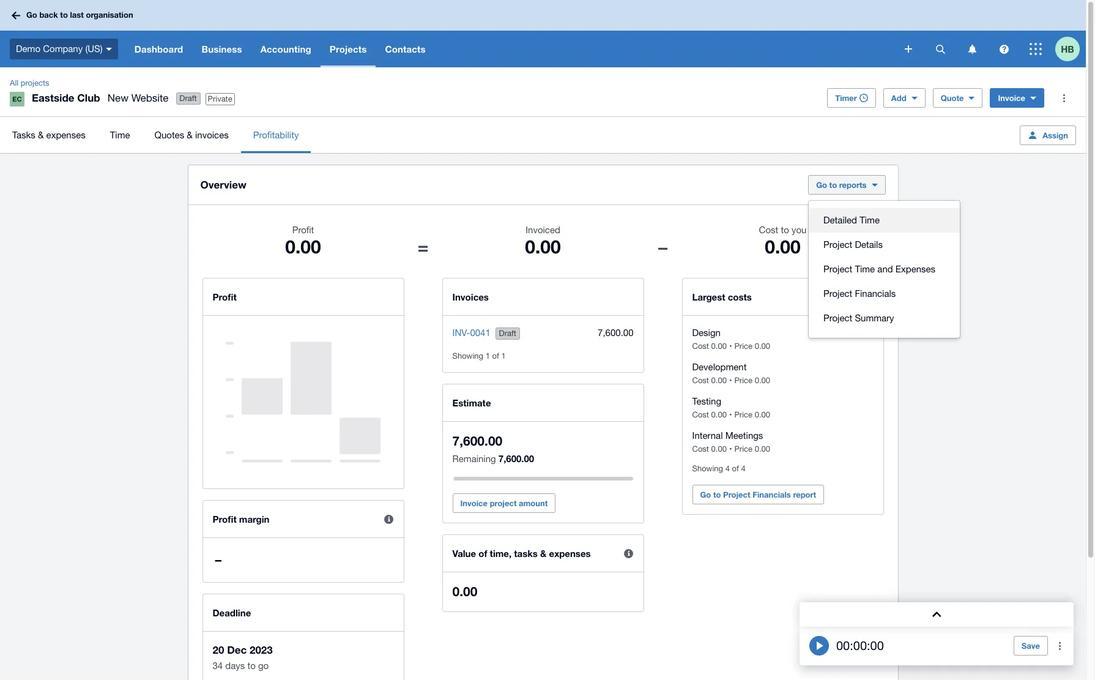 Task type: vqa. For each thing, say whether or not it's contained in the screenshot.
ACCOUNT : SALES to the top
no



Task type: locate. For each thing, give the bounding box(es) containing it.
project
[[824, 239, 853, 250], [824, 264, 853, 274], [824, 288, 853, 299], [824, 313, 853, 323], [724, 490, 751, 499]]

1 vertical spatial go
[[817, 180, 828, 190]]

cost inside testing cost 0.00 • price 0.00
[[693, 410, 709, 419]]

• inside testing cost 0.00 • price 0.00
[[730, 410, 732, 419]]

• inside internal meetings cost 0.00 • price 0.00
[[730, 444, 732, 454]]

2 vertical spatial 7,600.00
[[499, 453, 534, 464]]

1 horizontal spatial showing
[[693, 464, 724, 473]]

quote button
[[933, 88, 983, 108]]

estimate
[[453, 397, 491, 408]]

showing
[[453, 351, 484, 361], [693, 464, 724, 473]]

0 vertical spatial showing
[[453, 351, 484, 361]]

cost for development
[[693, 376, 709, 385]]

0 horizontal spatial 4
[[726, 464, 730, 473]]

deadline
[[213, 607, 251, 618]]

1 vertical spatial invoice
[[461, 498, 488, 508]]

to for go to reports
[[830, 180, 837, 190]]

showing 1 of 1
[[453, 351, 506, 361]]

and
[[878, 264, 893, 274]]

banner
[[0, 0, 1086, 67]]

more info image
[[377, 507, 401, 531], [617, 541, 641, 566]]

showing for showing 4 of 4
[[693, 464, 724, 473]]

2 • from the top
[[730, 376, 732, 385]]

• down meetings
[[730, 444, 732, 454]]

to left reports
[[830, 180, 837, 190]]

contacts
[[385, 43, 426, 54]]

• inside design cost 0.00 • price 0.00
[[730, 342, 732, 351]]

projects
[[330, 43, 367, 54]]

4 price from the top
[[735, 444, 753, 454]]

1 price from the top
[[735, 342, 753, 351]]

2 price from the top
[[735, 376, 753, 385]]

list box containing detailed time
[[809, 201, 960, 338]]

go back to last organisation
[[26, 10, 133, 20]]

to for cost to you 0.00
[[781, 225, 789, 235]]

price for testing
[[735, 410, 753, 419]]

cost inside internal meetings cost 0.00 • price 0.00
[[693, 444, 709, 454]]

time left and
[[855, 264, 875, 274]]

detailed time
[[824, 215, 880, 225]]

2 vertical spatial time
[[855, 264, 875, 274]]

to inside button
[[714, 490, 721, 499]]

timer
[[836, 93, 857, 103]]

1 horizontal spatial of
[[492, 351, 499, 361]]

0 vertical spatial invoice
[[999, 93, 1026, 103]]

• up the development
[[730, 342, 732, 351]]

cost for testing
[[693, 410, 709, 419]]

4 • from the top
[[730, 444, 732, 454]]

showing down the inv-0041
[[453, 351, 484, 361]]

• for development
[[730, 376, 732, 385]]

svg image inside demo company (us) popup button
[[106, 48, 112, 51]]

to left last
[[60, 10, 68, 20]]

svg image
[[1000, 44, 1009, 54], [905, 45, 913, 53], [106, 48, 112, 51]]

0 vertical spatial of
[[492, 351, 499, 361]]

financials inside list box
[[855, 288, 896, 299]]

profit for margin
[[213, 514, 237, 525]]

svg image left hb
[[1030, 43, 1042, 55]]

to for go to project financials report
[[714, 490, 721, 499]]

cost
[[759, 225, 779, 235], [693, 342, 709, 351], [693, 376, 709, 385], [693, 410, 709, 419], [693, 444, 709, 454]]

add
[[892, 93, 907, 103]]

svg image up the invoice popup button
[[1000, 44, 1009, 54]]

all projects
[[10, 78, 49, 88]]

invoice up assign button
[[999, 93, 1026, 103]]

1 vertical spatial expenses
[[549, 548, 591, 559]]

of
[[492, 351, 499, 361], [732, 464, 739, 473], [479, 548, 487, 559]]

1 vertical spatial time
[[860, 215, 880, 225]]

project inside button
[[724, 490, 751, 499]]

eastside
[[32, 91, 74, 104]]

largest
[[693, 291, 726, 302]]

0 horizontal spatial financials
[[753, 490, 791, 499]]

0.00 inside cost to you 0.00
[[765, 236, 801, 258]]

1 vertical spatial showing
[[693, 464, 724, 473]]

to
[[60, 10, 68, 20], [830, 180, 837, 190], [781, 225, 789, 235], [714, 490, 721, 499], [248, 660, 256, 671]]

amount
[[519, 498, 548, 508]]

go left back at top
[[26, 10, 37, 20]]

project inside "link"
[[824, 313, 853, 323]]

=
[[418, 236, 429, 258]]

navigation containing dashboard
[[125, 31, 897, 67]]

cost down design
[[693, 342, 709, 351]]

projects button
[[321, 31, 376, 67]]

0 horizontal spatial more info image
[[377, 507, 401, 531]]

invoice left project
[[461, 498, 488, 508]]

00:00:00
[[837, 638, 884, 652]]

project down project details
[[824, 264, 853, 274]]

expenses down eastside club
[[46, 129, 86, 140]]

1 horizontal spatial expenses
[[549, 548, 591, 559]]

1 horizontal spatial financials
[[855, 288, 896, 299]]

navigation
[[125, 31, 897, 67]]

0 horizontal spatial invoice
[[461, 498, 488, 508]]

0 horizontal spatial 1
[[486, 351, 490, 361]]

3 • from the top
[[730, 410, 732, 419]]

navigation inside banner
[[125, 31, 897, 67]]

1 vertical spatial more info image
[[617, 541, 641, 566]]

profit margin
[[213, 514, 270, 525]]

expenses right tasks
[[549, 548, 591, 559]]

0 vertical spatial 7,600.00
[[598, 327, 634, 338]]

0 vertical spatial expenses
[[46, 129, 86, 140]]

demo company (us) button
[[0, 31, 125, 67]]

development cost 0.00 • price 0.00
[[693, 362, 771, 385]]

2 4 from the left
[[741, 464, 746, 473]]

0 vertical spatial more info image
[[377, 507, 401, 531]]

project financials link
[[809, 282, 960, 306]]

to left you
[[781, 225, 789, 235]]

1 horizontal spatial draft
[[499, 329, 517, 338]]

time down new at left
[[110, 129, 130, 140]]

club
[[77, 91, 100, 104]]

invoice for invoice
[[999, 93, 1026, 103]]

more info image for 0.00
[[617, 541, 641, 566]]

profit inside profit 0.00
[[292, 225, 314, 235]]

2 vertical spatial profit
[[213, 514, 237, 525]]

assign button
[[1020, 125, 1077, 145]]

cost down testing
[[693, 410, 709, 419]]

assign
[[1043, 130, 1069, 140]]

1 horizontal spatial invoice
[[999, 93, 1026, 103]]

price up development cost 0.00 • price 0.00
[[735, 342, 753, 351]]

0 horizontal spatial go
[[26, 10, 37, 20]]

to inside popup button
[[830, 180, 837, 190]]

cost inside design cost 0.00 • price 0.00
[[693, 342, 709, 351]]

cost inside development cost 0.00 • price 0.00
[[693, 376, 709, 385]]

go
[[258, 660, 269, 671]]

business
[[202, 43, 242, 54]]

2 horizontal spatial &
[[541, 548, 547, 559]]

group
[[809, 201, 960, 338]]

2 horizontal spatial go
[[817, 180, 828, 190]]

accounting
[[261, 43, 311, 54]]

go to project financials report
[[701, 490, 817, 499]]

4
[[726, 464, 730, 473], [741, 464, 746, 473]]

showing down internal
[[693, 464, 724, 473]]

to inside banner
[[60, 10, 68, 20]]

0 horizontal spatial showing
[[453, 351, 484, 361]]

price inside design cost 0.00 • price 0.00
[[735, 342, 753, 351]]

0 horizontal spatial expenses
[[46, 129, 86, 140]]

& inside tasks & expenses link
[[38, 129, 44, 140]]

0 horizontal spatial svg image
[[106, 48, 112, 51]]

price inside testing cost 0.00 • price 0.00
[[735, 410, 753, 419]]

1 horizontal spatial 4
[[741, 464, 746, 473]]

draft right 0041
[[499, 329, 517, 338]]

quotes & invoices link
[[142, 117, 241, 153]]

go inside button
[[701, 490, 711, 499]]

cost for design
[[693, 342, 709, 351]]

cost up testing
[[693, 376, 709, 385]]

1
[[486, 351, 490, 361], [502, 351, 506, 361]]

• up meetings
[[730, 410, 732, 419]]

draft left private
[[180, 94, 197, 103]]

price up meetings
[[735, 410, 753, 419]]

• for testing
[[730, 410, 732, 419]]

to inside cost to you 0.00
[[781, 225, 789, 235]]

•
[[730, 342, 732, 351], [730, 376, 732, 385], [730, 410, 732, 419], [730, 444, 732, 454]]

0 horizontal spatial of
[[479, 548, 487, 559]]

price down the development
[[735, 376, 753, 385]]

cost left you
[[759, 225, 779, 235]]

more options image up assign
[[1052, 86, 1077, 110]]

0 vertical spatial financials
[[855, 288, 896, 299]]

20
[[213, 643, 224, 656]]

1 vertical spatial draft
[[499, 329, 517, 338]]

2 horizontal spatial svg image
[[1000, 44, 1009, 54]]

project details
[[824, 239, 883, 250]]

invoice project amount button
[[453, 493, 556, 513]]

list box
[[809, 201, 960, 338]]

invoice inside popup button
[[999, 93, 1026, 103]]

invoice inside button
[[461, 498, 488, 508]]

price inside development cost 0.00 • price 0.00
[[735, 376, 753, 385]]

to inside 20 dec 2023 34 days to go
[[248, 660, 256, 671]]

svg image left back at top
[[12, 11, 20, 19]]

hb
[[1061, 43, 1075, 54]]

demo
[[16, 43, 40, 54]]

project summary
[[824, 313, 895, 323]]

quote
[[941, 93, 964, 103]]

2 vertical spatial go
[[701, 490, 711, 499]]

price down meetings
[[735, 444, 753, 454]]

to down showing 4 of 4
[[714, 490, 721, 499]]

1 vertical spatial 7,600.00
[[453, 433, 503, 449]]

cost down internal
[[693, 444, 709, 454]]

financials inside button
[[753, 490, 791, 499]]

0.00
[[285, 236, 321, 258], [525, 236, 561, 258], [765, 236, 801, 258], [712, 342, 727, 351], [755, 342, 771, 351], [712, 376, 727, 385], [755, 376, 771, 385], [712, 410, 727, 419], [755, 410, 771, 419], [712, 444, 727, 454], [755, 444, 771, 454], [453, 584, 478, 599]]

1 vertical spatial financials
[[753, 490, 791, 499]]

go left reports
[[817, 180, 828, 190]]

go inside popup button
[[817, 180, 828, 190]]

go for go to project financials report
[[701, 490, 711, 499]]

0 vertical spatial time
[[110, 129, 130, 140]]

cost inside cost to you 0.00
[[759, 225, 779, 235]]

7,600.00 for 7,600.00 remaining 7,600.00
[[453, 433, 503, 449]]

0 horizontal spatial draft
[[180, 94, 197, 103]]

3 price from the top
[[735, 410, 753, 419]]

more info image for –
[[377, 507, 401, 531]]

7,600.00
[[598, 327, 634, 338], [453, 433, 503, 449], [499, 453, 534, 464]]

tasks & expenses
[[12, 129, 86, 140]]

• inside development cost 0.00 • price 0.00
[[730, 376, 732, 385]]

financials up summary
[[855, 288, 896, 299]]

0 vertical spatial go
[[26, 10, 37, 20]]

& inside quotes & invoices link
[[187, 129, 193, 140]]

& for quotes
[[187, 129, 193, 140]]

go inside banner
[[26, 10, 37, 20]]

0041
[[470, 327, 491, 338]]

1 vertical spatial of
[[732, 464, 739, 473]]

showing 4 of 4
[[693, 464, 746, 473]]

financials
[[855, 288, 896, 299], [753, 490, 791, 499]]

1 horizontal spatial 1
[[502, 351, 506, 361]]

• down the development
[[730, 376, 732, 385]]

1 • from the top
[[730, 342, 732, 351]]

project down 'detailed'
[[824, 239, 853, 250]]

draft
[[180, 94, 197, 103], [499, 329, 517, 338]]

project down showing 4 of 4
[[724, 490, 751, 499]]

organisation
[[86, 10, 133, 20]]

hb button
[[1056, 31, 1086, 67]]

invoices
[[195, 129, 229, 140]]

price inside internal meetings cost 0.00 • price 0.00
[[735, 444, 753, 454]]

svg image
[[12, 11, 20, 19], [1030, 43, 1042, 55], [936, 44, 945, 54], [969, 44, 977, 54]]

invoice button
[[991, 88, 1045, 108]]

0 vertical spatial profit
[[292, 225, 314, 235]]

project time and expenses link
[[809, 257, 960, 282]]

project for project financials
[[824, 288, 853, 299]]

1 1 from the left
[[486, 351, 490, 361]]

financials left report
[[753, 490, 791, 499]]

1 horizontal spatial more info image
[[617, 541, 641, 566]]

inv-0041 link
[[453, 327, 491, 338]]

project financials
[[824, 288, 896, 299]]

1 horizontal spatial go
[[701, 490, 711, 499]]

& for tasks
[[38, 129, 44, 140]]

2 horizontal spatial of
[[732, 464, 739, 473]]

all
[[10, 78, 18, 88]]

more options image right 'save' at the right bottom of page
[[1048, 634, 1073, 658]]

details
[[855, 239, 883, 250]]

projects
[[21, 78, 49, 88]]

svg image up add popup button
[[905, 45, 913, 53]]

svg image right (us)
[[106, 48, 112, 51]]

meetings
[[726, 430, 763, 441]]

time up details at top right
[[860, 215, 880, 225]]

go
[[26, 10, 37, 20], [817, 180, 828, 190], [701, 490, 711, 499]]

expenses
[[46, 129, 86, 140], [549, 548, 591, 559]]

−
[[658, 236, 669, 258]]

invoice for invoice project amount
[[461, 498, 488, 508]]

to left go
[[248, 660, 256, 671]]

go down showing 4 of 4
[[701, 490, 711, 499]]

0 horizontal spatial &
[[38, 129, 44, 140]]

1 horizontal spatial &
[[187, 129, 193, 140]]

more options image
[[1052, 86, 1077, 110], [1048, 634, 1073, 658]]

project up project summary
[[824, 288, 853, 299]]

project down project financials
[[824, 313, 853, 323]]

go back to last organisation link
[[7, 4, 141, 26]]



Task type: describe. For each thing, give the bounding box(es) containing it.
timer button
[[828, 88, 876, 108]]

value
[[453, 548, 476, 559]]

internal
[[693, 430, 723, 441]]

price for design
[[735, 342, 753, 351]]

showing for showing 1 of 1
[[453, 351, 484, 361]]

0 vertical spatial more options image
[[1052, 86, 1077, 110]]

1 vertical spatial more options image
[[1048, 634, 1073, 658]]

go for go to reports
[[817, 180, 828, 190]]

time for project
[[855, 264, 875, 274]]

back
[[39, 10, 58, 20]]

business button
[[192, 31, 251, 67]]

largest costs
[[693, 291, 752, 302]]

days
[[225, 660, 245, 671]]

new website
[[108, 92, 169, 104]]

0 vertical spatial draft
[[180, 94, 197, 103]]

svg image inside go back to last organisation link
[[12, 11, 20, 19]]

company
[[43, 43, 83, 54]]

invoice project amount
[[461, 498, 548, 508]]

new
[[108, 92, 129, 104]]

profitability link
[[241, 117, 311, 153]]

20 dec 2023 34 days to go
[[213, 643, 273, 671]]

7,600.00 for 7,600.00
[[598, 327, 634, 338]]

tasks
[[12, 129, 35, 140]]

development
[[693, 362, 747, 372]]

save button
[[1014, 636, 1048, 656]]

quotes
[[155, 129, 184, 140]]

of for 1
[[492, 351, 499, 361]]

all projects link
[[5, 77, 54, 89]]

(us)
[[85, 43, 103, 54]]

dashboard
[[134, 43, 183, 54]]

go to project financials report button
[[693, 485, 825, 504]]

go to reports button
[[809, 175, 886, 195]]

margin
[[239, 514, 270, 525]]

add button
[[884, 88, 926, 108]]

1 horizontal spatial svg image
[[905, 45, 913, 53]]

report
[[794, 490, 817, 499]]

project
[[490, 498, 517, 508]]

time for detailed
[[860, 215, 880, 225]]

invoiced 0.00
[[525, 225, 561, 258]]

eastside club
[[32, 91, 100, 104]]

detailed
[[824, 215, 858, 225]]

design
[[693, 327, 721, 338]]

go for go back to last organisation
[[26, 10, 37, 20]]

website
[[131, 92, 169, 104]]

project for project details
[[824, 239, 853, 250]]

time,
[[490, 548, 512, 559]]

project for project time and expenses
[[824, 264, 853, 274]]

ec
[[12, 95, 22, 103]]

overview
[[200, 178, 247, 191]]

banner containing hb
[[0, 0, 1086, 67]]

dec
[[227, 643, 247, 656]]

cost to you 0.00
[[759, 225, 807, 258]]

testing
[[693, 396, 722, 406]]

summary
[[855, 313, 895, 323]]

detailed time link
[[809, 208, 960, 233]]

• for design
[[730, 342, 732, 351]]

invoices
[[453, 291, 489, 302]]

go to reports
[[817, 180, 867, 190]]

svg image up 'quote' popup button
[[969, 44, 977, 54]]

value of time, tasks & expenses
[[453, 548, 591, 559]]

design cost 0.00 • price 0.00
[[693, 327, 771, 351]]

invoiced
[[526, 225, 561, 235]]

dashboard link
[[125, 31, 192, 67]]

project details link
[[809, 233, 960, 257]]

price for development
[[735, 376, 753, 385]]

of for 4
[[732, 464, 739, 473]]

project for project summary
[[824, 313, 853, 323]]

1 vertical spatial profit
[[213, 291, 237, 302]]

testing cost 0.00 • price 0.00
[[693, 396, 771, 419]]

1 4 from the left
[[726, 464, 730, 473]]

private
[[208, 94, 232, 103]]

profit for 0.00
[[292, 225, 314, 235]]

profitability
[[253, 129, 299, 140]]

accounting button
[[251, 31, 321, 67]]

7,600.00 remaining 7,600.00
[[453, 433, 534, 464]]

group containing detailed time
[[809, 201, 960, 338]]

inv-0041
[[453, 327, 491, 338]]

last
[[70, 10, 84, 20]]

2 1 from the left
[[502, 351, 506, 361]]

remaining
[[453, 454, 496, 464]]

expenses
[[896, 264, 936, 274]]

demo company (us)
[[16, 43, 103, 54]]

time link
[[98, 117, 142, 153]]

start timer image
[[810, 636, 829, 656]]

inv-
[[453, 327, 470, 338]]

project summary link
[[809, 306, 960, 331]]

–
[[215, 552, 222, 567]]

2 vertical spatial of
[[479, 548, 487, 559]]

reports
[[840, 180, 867, 190]]

svg image up quote
[[936, 44, 945, 54]]

project time and expenses
[[824, 264, 936, 274]]

quotes & invoices
[[155, 129, 229, 140]]

costs
[[728, 291, 752, 302]]

tasks & expenses link
[[0, 117, 98, 153]]

contacts button
[[376, 31, 435, 67]]

no profit information available image
[[226, 328, 381, 476]]



